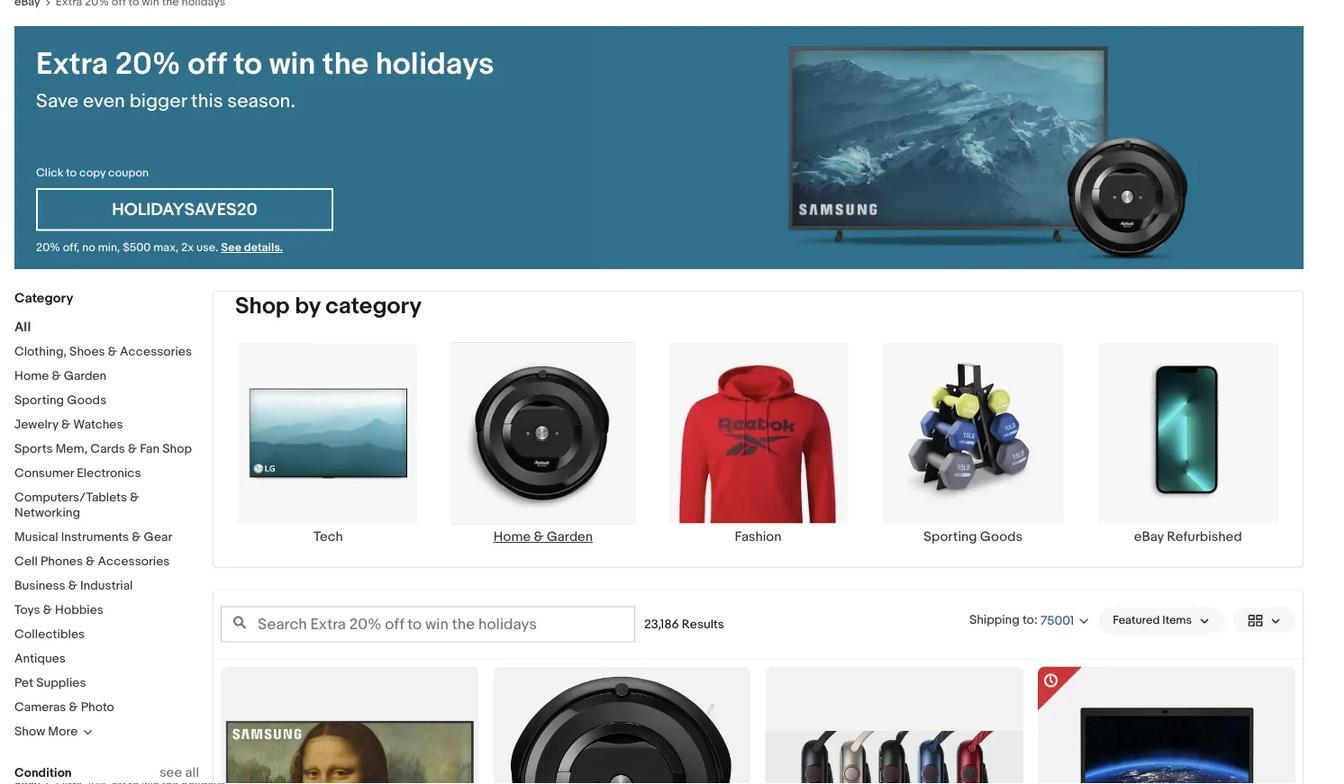 Task type: vqa. For each thing, say whether or not it's contained in the screenshot.
to in the Shipping to : 75001
yes



Task type: locate. For each thing, give the bounding box(es) containing it.
show
[[14, 725, 45, 740]]

home & garden
[[494, 529, 593, 546]]

0 vertical spatial to
[[234, 46, 262, 83]]

0 vertical spatial home
[[14, 369, 49, 384]]

holidaysaves20 button
[[36, 188, 333, 231]]

garden inside "clothing, shoes & accessories home & garden sporting goods jewelry & watches sports mem, cards & fan shop consumer electronics computers/tablets & networking musical instruments & gear cell phones & accessories business & industrial toys & hobbies collectibles antiques pet supplies cameras & photo"
[[64, 369, 107, 384]]

to inside shipping to : 75001
[[1023, 613, 1034, 628]]

sporting goods
[[924, 529, 1023, 546]]

extra
[[36, 46, 108, 83]]

shop by category main content
[[213, 291, 1304, 785]]

1 vertical spatial home
[[494, 529, 531, 546]]

20% left off,
[[36, 241, 60, 255]]

off
[[188, 46, 227, 83]]

lenovo thinkpad p15v gen 3 amd laptop, 15.6" fhd ips  led , ryzen 7 pro 6850h image
[[1038, 667, 1296, 785]]

0 vertical spatial accessories
[[120, 345, 192, 360]]

0 vertical spatial sporting
[[14, 393, 64, 409]]

0 horizontal spatial to
[[66, 166, 77, 180]]

& inside 'link'
[[534, 529, 544, 546]]

to up 'season.'
[[234, 46, 262, 83]]

accessories down gear
[[98, 555, 170, 570]]

0 vertical spatial 20%
[[115, 46, 181, 83]]

cameras & photo link
[[14, 701, 114, 716]]

20% inside extra 20% off to win the holidays save even bigger this season.
[[115, 46, 181, 83]]

1 vertical spatial to
[[66, 166, 77, 180]]

20% up bigger
[[115, 46, 181, 83]]

sporting goods link
[[866, 342, 1081, 546], [14, 393, 107, 409]]

1 horizontal spatial shop
[[235, 292, 290, 320]]

1 vertical spatial 20%
[[36, 241, 60, 255]]

tech link
[[221, 342, 436, 546]]

show more button
[[14, 725, 93, 740]]

fashion
[[735, 529, 782, 546]]

0 vertical spatial shop
[[235, 292, 290, 320]]

hobbies
[[55, 603, 103, 619]]

2 horizontal spatial to
[[1023, 613, 1034, 628]]

home
[[14, 369, 49, 384], [494, 529, 531, 546]]

supplies
[[36, 676, 86, 692]]

results
[[682, 617, 724, 632]]

:
[[1034, 613, 1038, 628]]

to left "75001"
[[1023, 613, 1034, 628]]

coupon
[[108, 166, 149, 180]]

&
[[108, 345, 117, 360], [52, 369, 61, 384], [61, 418, 70, 433], [128, 442, 137, 457], [130, 491, 139, 506], [534, 529, 544, 546], [132, 530, 141, 546], [86, 555, 95, 570], [68, 579, 77, 594], [43, 603, 52, 619], [69, 701, 78, 716]]

0 horizontal spatial shop
[[162, 442, 192, 457]]

0 horizontal spatial goods
[[67, 393, 107, 409]]

to
[[234, 46, 262, 83], [66, 166, 77, 180], [1023, 613, 1034, 628]]

to left copy
[[66, 166, 77, 180]]

1 horizontal spatial goods
[[980, 529, 1023, 546]]

even
[[83, 89, 125, 113]]

season.
[[227, 89, 295, 113]]

home & garden link for shop by category
[[436, 342, 651, 546]]

1 horizontal spatial garden
[[547, 529, 593, 546]]

condition
[[14, 766, 72, 781]]

use.
[[196, 241, 218, 255]]

goods
[[67, 393, 107, 409], [980, 529, 1023, 546]]

apple watch series 8 -  gps + gsm cellular 41mm smart watch - excellent image
[[765, 732, 1023, 785]]

2 vertical spatial to
[[1023, 613, 1034, 628]]

musical instruments & gear link
[[14, 530, 172, 546]]

category
[[14, 290, 73, 306]]

off,
[[63, 241, 80, 255]]

list containing tech
[[214, 342, 1303, 567]]

collectibles link
[[14, 628, 85, 643]]

0 vertical spatial garden
[[64, 369, 107, 384]]

jewelry
[[14, 418, 58, 433]]

shop inside "clothing, shoes & accessories home & garden sporting goods jewelry & watches sports mem, cards & fan shop consumer electronics computers/tablets & networking musical instruments & gear cell phones & accessories business & industrial toys & hobbies collectibles antiques pet supplies cameras & photo"
[[162, 442, 192, 457]]

1 horizontal spatial 20%
[[115, 46, 181, 83]]

0 horizontal spatial home & garden link
[[14, 369, 107, 384]]

cards
[[90, 442, 125, 457]]

min,
[[98, 241, 120, 255]]

20%
[[115, 46, 181, 83], [36, 241, 60, 255]]

to for shipping to : 75001
[[1023, 613, 1034, 628]]

view: gallery view image
[[1248, 612, 1281, 631]]

accessories right shoes
[[120, 345, 192, 360]]

bigger
[[129, 89, 187, 113]]

irobot roomba e5 (5150) vacuum cleaning robot manufacturer certified refurbished image
[[493, 677, 751, 785]]

shop right the fan
[[162, 442, 192, 457]]

1 vertical spatial goods
[[980, 529, 1023, 546]]

1 vertical spatial garden
[[547, 529, 593, 546]]

1 horizontal spatial sporting goods link
[[866, 342, 1081, 546]]

sports mem, cards & fan shop link
[[14, 442, 192, 457]]

samsung qn55ls03ba 55 inch the frame qled 4k uhd quantum hdr smart tv (2022) image
[[221, 667, 479, 785]]

this
[[191, 89, 223, 113]]

goods inside shop by category main content
[[980, 529, 1023, 546]]

23,186
[[644, 617, 679, 632]]

goods up shipping
[[980, 529, 1023, 546]]

sporting inside list
[[924, 529, 977, 546]]

list
[[214, 342, 1303, 567]]

1 horizontal spatial home & garden link
[[436, 342, 651, 546]]

home & garden link inside shop by category main content
[[436, 342, 651, 546]]

1 vertical spatial shop
[[162, 442, 192, 457]]

1 vertical spatial sporting
[[924, 529, 977, 546]]

home & garden link
[[436, 342, 651, 546], [14, 369, 107, 384]]

0 horizontal spatial home
[[14, 369, 49, 384]]

0 vertical spatial goods
[[67, 393, 107, 409]]

0 horizontal spatial sporting
[[14, 393, 64, 409]]

1 horizontal spatial sporting
[[924, 529, 977, 546]]

1 horizontal spatial home
[[494, 529, 531, 546]]

2x
[[181, 241, 194, 255]]

1 horizontal spatial to
[[234, 46, 262, 83]]

home & garden link for all
[[14, 369, 107, 384]]

shoes
[[69, 345, 105, 360]]

accessories
[[120, 345, 192, 360], [98, 555, 170, 570]]

all
[[185, 765, 199, 782]]

shop left by
[[235, 292, 290, 320]]

sporting goods link inside shop by category main content
[[866, 342, 1081, 546]]

shop inside main content
[[235, 292, 290, 320]]

1 vertical spatial accessories
[[98, 555, 170, 570]]

shop
[[235, 292, 290, 320], [162, 442, 192, 457]]

toys
[[14, 603, 40, 619]]

phones
[[41, 555, 83, 570]]

0 horizontal spatial garden
[[64, 369, 107, 384]]

goods up watches
[[67, 393, 107, 409]]

category
[[325, 292, 422, 320]]



Task type: describe. For each thing, give the bounding box(es) containing it.
Enter your search keyword text field
[[221, 607, 635, 643]]

collectibles
[[14, 628, 85, 643]]

antiques
[[14, 652, 66, 667]]

see
[[221, 241, 241, 255]]

list inside shop by category main content
[[214, 342, 1303, 567]]

clothing, shoes & accessories home & garden sporting goods jewelry & watches sports mem, cards & fan shop consumer electronics computers/tablets & networking musical instruments & gear cell phones & accessories business & industrial toys & hobbies collectibles antiques pet supplies cameras & photo
[[14, 345, 192, 716]]

electronics
[[77, 466, 141, 482]]

home inside 'link'
[[494, 529, 531, 546]]

featured
[[1113, 614, 1160, 628]]

extra 20% off to win the holidays save even bigger this season.
[[36, 46, 494, 113]]

gear
[[144, 530, 172, 546]]

all
[[14, 319, 31, 336]]

to inside extra 20% off to win the holidays save even bigger this season.
[[234, 46, 262, 83]]

toys & hobbies link
[[14, 603, 103, 619]]

industrial
[[80, 579, 133, 594]]

more
[[48, 725, 78, 740]]

ebay refurbished link
[[1081, 342, 1296, 546]]

0 horizontal spatial sporting goods link
[[14, 393, 107, 409]]

garden inside 'home & garden' 'link'
[[547, 529, 593, 546]]

holidays
[[376, 46, 494, 83]]

business & industrial link
[[14, 579, 133, 594]]

consumer electronics link
[[14, 466, 141, 482]]

pet
[[14, 676, 33, 692]]

fashion link
[[651, 342, 866, 546]]

featured items
[[1113, 614, 1192, 628]]

clothing, shoes & accessories link
[[14, 345, 192, 360]]

goods inside "clothing, shoes & accessories home & garden sporting goods jewelry & watches sports mem, cards & fan shop consumer electronics computers/tablets & networking musical instruments & gear cell phones & accessories business & industrial toys & hobbies collectibles antiques pet supplies cameras & photo"
[[67, 393, 107, 409]]

click to copy coupon
[[36, 166, 149, 180]]

max,
[[153, 241, 179, 255]]

23,186 results
[[644, 617, 724, 632]]

by
[[295, 292, 320, 320]]

sports
[[14, 442, 53, 457]]

see all
[[159, 765, 199, 782]]

no
[[82, 241, 95, 255]]

business
[[14, 579, 65, 594]]

to for click to copy coupon
[[66, 166, 77, 180]]

clothing,
[[14, 345, 67, 360]]

fan
[[140, 442, 160, 457]]

musical
[[14, 530, 58, 546]]

jewelry & watches link
[[14, 418, 123, 433]]

pet supplies link
[[14, 676, 86, 692]]

ebay refurbished
[[1134, 529, 1242, 546]]

click
[[36, 166, 63, 180]]

mem,
[[56, 442, 88, 457]]

see all button
[[159, 765, 199, 782]]

tech
[[314, 529, 343, 546]]

instruments
[[61, 530, 129, 546]]

20% off, no min, $500 max, 2x use. see details.
[[36, 241, 283, 255]]

0 horizontal spatial 20%
[[36, 241, 60, 255]]

shipping to : 75001
[[969, 613, 1074, 629]]

refurbished
[[1167, 529, 1242, 546]]

cell
[[14, 555, 38, 570]]

75001
[[1041, 614, 1074, 629]]

sporting inside "clothing, shoes & accessories home & garden sporting goods jewelry & watches sports mem, cards & fan shop consumer electronics computers/tablets & networking musical instruments & gear cell phones & accessories business & industrial toys & hobbies collectibles antiques pet supplies cameras & photo"
[[14, 393, 64, 409]]

antiques link
[[14, 652, 66, 667]]

details.
[[244, 241, 283, 255]]

cell phones & accessories link
[[14, 555, 170, 570]]

shop by category
[[235, 292, 422, 320]]

computers/tablets & networking link
[[14, 491, 139, 521]]

computers/tablets
[[14, 491, 127, 506]]

copy
[[79, 166, 106, 180]]

the
[[323, 46, 369, 83]]

save
[[36, 89, 79, 113]]

networking
[[14, 506, 80, 521]]

see
[[159, 765, 182, 782]]

watches
[[73, 418, 123, 433]]

show more
[[14, 725, 78, 740]]

$500
[[123, 241, 151, 255]]

home inside "clothing, shoes & accessories home & garden sporting goods jewelry & watches sports mem, cards & fan shop consumer electronics computers/tablets & networking musical instruments & gear cell phones & accessories business & industrial toys & hobbies collectibles antiques pet supplies cameras & photo"
[[14, 369, 49, 384]]

holidaysaves20
[[112, 199, 258, 220]]

win
[[269, 46, 316, 83]]

items
[[1163, 614, 1192, 628]]

photo
[[81, 701, 114, 716]]

ebay
[[1134, 529, 1164, 546]]

featured items button
[[1099, 607, 1225, 636]]

cameras
[[14, 701, 66, 716]]

shipping
[[969, 613, 1020, 628]]

consumer
[[14, 466, 74, 482]]



